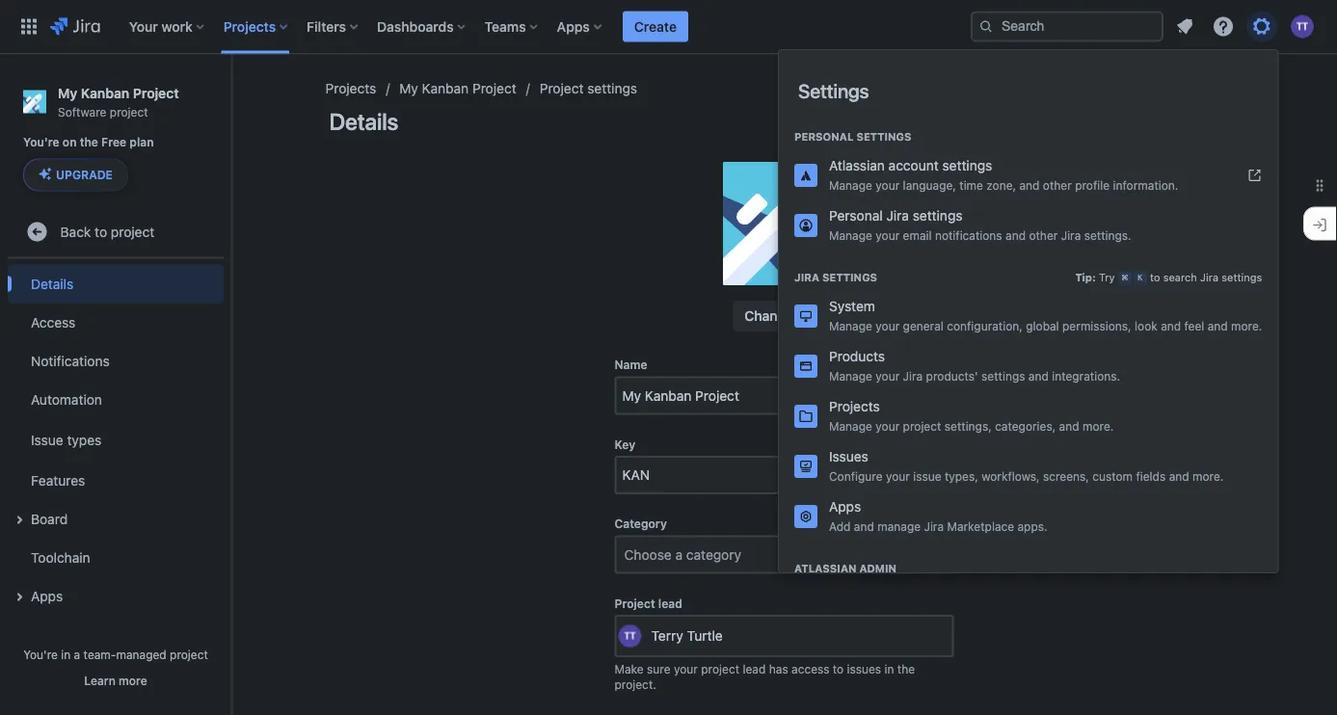 Task type: describe. For each thing, give the bounding box(es) containing it.
your for make
[[674, 662, 698, 676]]

features link
[[8, 461, 224, 500]]

back to project link
[[8, 212, 224, 251]]

integrations.
[[1052, 369, 1121, 383]]

free
[[101, 136, 126, 149]]

Key field
[[617, 458, 952, 493]]

kanban for my kanban project
[[422, 81, 469, 96]]

and inside personal jira settings manage your email notifications and other jira settings.
[[1006, 229, 1026, 242]]

issue types link
[[8, 419, 224, 461]]

tip: try
[[1076, 271, 1118, 284]]

project avatar image
[[723, 162, 846, 285]]

on
[[63, 136, 77, 149]]

managed
[[116, 648, 167, 662]]

settings group
[[779, 50, 1278, 694]]

has
[[769, 662, 789, 676]]

filters button
[[301, 11, 366, 42]]

products manage your jira products' settings and integrations.
[[829, 349, 1121, 383]]

icon
[[797, 308, 824, 324]]

issues configure your issue types, workflows, screens, custom fields and more.
[[829, 449, 1224, 483]]

settings inside products manage your jira products' settings and integrations.
[[982, 369, 1026, 383]]

profile
[[1075, 178, 1110, 192]]

issues
[[847, 662, 881, 676]]

jira right search
[[1201, 271, 1219, 284]]

tip: try command k to search jira settings element
[[1076, 270, 1263, 285]]

upgrade button
[[24, 159, 127, 190]]

settings image
[[1251, 15, 1274, 38]]

issue types
[[31, 432, 102, 448]]

learn
[[84, 674, 116, 688]]

and inside atlassian account settings manage your language, time zone, and other profile information.
[[1020, 178, 1040, 192]]

terry turtle
[[651, 628, 723, 644]]

⌘
[[1122, 272, 1128, 284]]

information.
[[1113, 178, 1179, 192]]

0 vertical spatial details
[[329, 108, 398, 135]]

projects manage your project settings, categories, and more.
[[829, 399, 1114, 433]]

Search field
[[971, 11, 1164, 42]]

sure
[[647, 662, 671, 676]]

projects link
[[325, 77, 376, 100]]

board
[[31, 511, 68, 527]]

tip:
[[1076, 271, 1096, 284]]

projects inside projects manage your project settings, categories, and more.
[[829, 399, 880, 415]]

project.
[[615, 678, 657, 691]]

terry
[[651, 628, 683, 644]]

toolchain
[[31, 550, 90, 566]]

marketplace
[[947, 520, 1015, 533]]

apps inside dropdown button
[[557, 18, 590, 34]]

your work button
[[123, 11, 212, 42]]

project right managed
[[170, 648, 208, 662]]

k
[[1138, 273, 1143, 283]]

0 horizontal spatial a
[[74, 648, 80, 662]]

notifications
[[935, 229, 1003, 242]]

and inside products manage your jira products' settings and integrations.
[[1029, 369, 1049, 383]]

change icon
[[745, 308, 824, 324]]

atlassian admin
[[795, 563, 897, 575]]

fields
[[1136, 470, 1166, 483]]

your for products
[[876, 369, 900, 383]]

types
[[67, 432, 102, 448]]

project inside my kanban project software project
[[133, 85, 179, 101]]

products
[[829, 349, 885, 365]]

0 horizontal spatial in
[[61, 648, 71, 662]]

search
[[1164, 271, 1197, 284]]

expand image for board
[[8, 509, 31, 532]]

workflows,
[[982, 470, 1040, 483]]

more. inside system manage your general configuration, global permissions, look and feel and more.
[[1231, 319, 1263, 333]]

access
[[792, 662, 830, 676]]

more. inside issues configure your issue types, workflows, screens, custom fields and more.
[[1193, 470, 1224, 483]]

your work
[[129, 18, 193, 34]]

add
[[829, 520, 851, 533]]

jira inside apps add and manage jira marketplace apps.
[[924, 520, 944, 533]]

you're in a team-managed project
[[23, 648, 208, 662]]

category
[[615, 517, 667, 531]]

toolchain link
[[8, 538, 224, 577]]

your profile and settings image
[[1291, 15, 1314, 38]]

software
[[58, 105, 106, 118]]

create button
[[623, 11, 688, 42]]

and inside projects manage your project settings, categories, and more.
[[1059, 419, 1080, 433]]

project inside my kanban project software project
[[110, 105, 148, 118]]

change icon button
[[733, 301, 836, 332]]

jira left 'settings.'
[[1061, 229, 1081, 242]]

settings,
[[945, 419, 992, 433]]

manage inside atlassian account settings manage your language, time zone, and other profile information.
[[829, 178, 873, 192]]

automation
[[31, 391, 102, 407]]

project down apps dropdown button
[[540, 81, 584, 96]]

your for system
[[876, 319, 900, 333]]

name
[[615, 358, 648, 372]]

plan
[[130, 136, 154, 149]]

filters
[[307, 18, 346, 34]]

group containing atlassian account settings
[[779, 110, 1278, 257]]

manage
[[878, 520, 921, 533]]

account
[[889, 158, 939, 174]]

turtle
[[687, 628, 723, 644]]

project inside make sure your project lead has access to issues in the project.
[[701, 662, 740, 676]]

my kanban project
[[400, 81, 517, 96]]

terry turtle image
[[619, 625, 642, 648]]

apps add and manage jira marketplace apps.
[[829, 499, 1048, 533]]

features
[[31, 472, 85, 488]]

settings inside atlassian account settings manage your language, time zone, and other profile information.
[[943, 158, 993, 174]]

automation link
[[8, 380, 224, 419]]

1 vertical spatial details
[[31, 276, 74, 292]]

other inside atlassian account settings manage your language, time zone, and other profile information.
[[1043, 178, 1072, 192]]

details link
[[8, 265, 224, 303]]

team-
[[84, 648, 116, 662]]

other inside personal jira settings manage your email notifications and other jira settings.
[[1029, 229, 1058, 242]]

learn more
[[84, 674, 147, 688]]

notifications
[[31, 353, 110, 369]]

settings up 'account' on the right top
[[857, 131, 912, 143]]

to inside make sure your project lead has access to issues in the project.
[[833, 662, 844, 676]]

manage inside personal jira settings manage your email notifications and other jira settings.
[[829, 229, 873, 242]]

manage for products
[[829, 369, 873, 383]]

create
[[634, 18, 677, 34]]

more. inside projects manage your project settings, categories, and more.
[[1083, 419, 1114, 433]]

make
[[615, 662, 644, 676]]

back
[[60, 224, 91, 240]]

my kanban project link
[[400, 77, 517, 100]]

personal for settings
[[795, 131, 854, 143]]



Task type: locate. For each thing, give the bounding box(es) containing it.
the inside make sure your project lead has access to issues in the project.
[[898, 662, 915, 676]]

personal inside personal jira settings manage your email notifications and other jira settings.
[[829, 208, 883, 224]]

general
[[903, 319, 944, 333]]

project left settings,
[[903, 419, 942, 433]]

change
[[745, 308, 794, 324]]

configuration,
[[947, 319, 1023, 333]]

personal jira settings manage your email notifications and other jira settings.
[[829, 208, 1132, 242]]

and right add
[[854, 520, 874, 533]]

lead
[[658, 597, 683, 610], [743, 662, 766, 676]]

project settings
[[540, 81, 637, 96]]

admin
[[860, 563, 897, 575]]

my right projects link
[[400, 81, 418, 96]]

manage inside system manage your general configuration, global permissions, look and feel and more.
[[829, 319, 873, 333]]

search image
[[979, 19, 994, 34]]

1 horizontal spatial kanban
[[422, 81, 469, 96]]

to left issues
[[833, 662, 844, 676]]

to inside settings group
[[1150, 271, 1161, 284]]

your left email
[[876, 229, 900, 242]]

you're left team-
[[23, 648, 58, 662]]

manage
[[829, 178, 873, 192], [829, 229, 873, 242], [829, 319, 873, 333], [829, 369, 873, 383], [829, 419, 873, 433]]

manage down 'products'
[[829, 369, 873, 383]]

custom
[[1093, 470, 1133, 483]]

kanban for my kanban project software project
[[81, 85, 129, 101]]

screens,
[[1043, 470, 1090, 483]]

group containing system
[[779, 251, 1278, 548]]

email
[[903, 229, 932, 242]]

0 vertical spatial a
[[676, 547, 683, 563]]

your inside projects manage your project settings, categories, and more.
[[876, 419, 900, 433]]

the
[[80, 136, 98, 149], [898, 662, 915, 676]]

settings up system
[[823, 271, 878, 284]]

1 vertical spatial atlassian
[[795, 563, 857, 575]]

atlassian for admin
[[795, 563, 857, 575]]

you're left on
[[23, 136, 59, 149]]

a left team-
[[74, 648, 80, 662]]

Category text field
[[624, 545, 628, 565]]

1 horizontal spatial projects
[[325, 81, 376, 96]]

jira up email
[[887, 208, 909, 224]]

0 vertical spatial expand image
[[8, 509, 31, 532]]

group
[[779, 110, 1278, 257], [779, 251, 1278, 548], [8, 259, 224, 621]]

access
[[31, 314, 76, 330]]

you're for you're in a team-managed project
[[23, 648, 58, 662]]

project down turtle
[[701, 662, 740, 676]]

you're on the free plan
[[23, 136, 154, 149]]

0 vertical spatial the
[[80, 136, 98, 149]]

settings inside personal jira settings manage your email notifications and other jira settings.
[[913, 208, 963, 224]]

expand image inside apps button
[[8, 586, 31, 609]]

you're
[[23, 136, 59, 149], [23, 648, 58, 662]]

your right sure
[[674, 662, 698, 676]]

and inside apps add and manage jira marketplace apps.
[[854, 520, 874, 533]]

0 vertical spatial to
[[95, 224, 107, 240]]

2 horizontal spatial projects
[[829, 399, 880, 415]]

projects inside dropdown button
[[223, 18, 276, 34]]

1 horizontal spatial a
[[676, 547, 683, 563]]

2 manage from the top
[[829, 229, 873, 242]]

kanban down the dashboards dropdown button
[[422, 81, 469, 96]]

0 vertical spatial you're
[[23, 136, 59, 149]]

2 vertical spatial more.
[[1193, 470, 1224, 483]]

projects
[[223, 18, 276, 34], [325, 81, 376, 96], [829, 399, 880, 415]]

apps.
[[1018, 520, 1048, 533]]

issues
[[829, 449, 869, 465]]

0 horizontal spatial kanban
[[81, 85, 129, 101]]

choose a category
[[624, 547, 742, 563]]

project
[[472, 81, 517, 96], [540, 81, 584, 96], [133, 85, 179, 101], [615, 597, 655, 610]]

project up "details" link
[[111, 224, 155, 240]]

jira right manage
[[924, 520, 944, 533]]

in inside make sure your project lead has access to issues in the project.
[[885, 662, 894, 676]]

dashboards button
[[371, 11, 473, 42]]

global
[[1026, 319, 1059, 333]]

project inside projects manage your project settings, categories, and more.
[[903, 419, 942, 433]]

you're for you're on the free plan
[[23, 136, 59, 149]]

expand image inside board 'button'
[[8, 509, 31, 532]]

1 vertical spatial lead
[[743, 662, 766, 676]]

settings up email
[[913, 208, 963, 224]]

projects down the filters dropdown button
[[325, 81, 376, 96]]

your down 'products'
[[876, 369, 900, 383]]

other left 'settings.'
[[1029, 229, 1058, 242]]

to right back
[[95, 224, 107, 240]]

your
[[876, 178, 900, 192], [876, 229, 900, 242], [876, 319, 900, 333], [876, 369, 900, 383], [876, 419, 900, 433], [886, 470, 910, 483], [674, 662, 698, 676]]

configure
[[829, 470, 883, 483]]

more. right "feel"
[[1231, 319, 1263, 333]]

my kanban project software project
[[58, 85, 179, 118]]

your left issue
[[886, 470, 910, 483]]

and right "feel"
[[1208, 319, 1228, 333]]

settings right search
[[1222, 271, 1263, 284]]

0 horizontal spatial projects
[[223, 18, 276, 34]]

your inside atlassian account settings manage your language, time zone, and other profile information.
[[876, 178, 900, 192]]

your up configure
[[876, 419, 900, 433]]

jira left "products'"
[[903, 369, 923, 383]]

your for projects
[[876, 419, 900, 433]]

to search jira settings
[[1147, 271, 1263, 284]]

settings up projects manage your project settings, categories, and more.
[[982, 369, 1026, 383]]

manage inside projects manage your project settings, categories, and more.
[[829, 419, 873, 433]]

5 manage from the top
[[829, 419, 873, 433]]

group containing details
[[8, 259, 224, 621]]

teams button
[[479, 11, 545, 42]]

0 vertical spatial personal
[[795, 131, 854, 143]]

notifications link
[[8, 342, 224, 380]]

to
[[95, 224, 107, 240], [1150, 271, 1161, 284], [833, 662, 844, 676]]

atlassian for account
[[829, 158, 885, 174]]

0 horizontal spatial the
[[80, 136, 98, 149]]

projects down 'products'
[[829, 399, 880, 415]]

details
[[329, 108, 398, 135], [31, 276, 74, 292]]

time
[[960, 178, 984, 192]]

0 horizontal spatial more.
[[1083, 419, 1114, 433]]

projects button
[[218, 11, 295, 42]]

apps up add
[[829, 499, 861, 515]]

access link
[[8, 303, 224, 342]]

board button
[[8, 500, 224, 538]]

your inside personal jira settings manage your email notifications and other jira settings.
[[876, 229, 900, 242]]

help image
[[1212, 15, 1235, 38]]

manage down system
[[829, 319, 873, 333]]

your inside system manage your general configuration, global permissions, look and feel and more.
[[876, 319, 900, 333]]

1 horizontal spatial details
[[329, 108, 398, 135]]

1 horizontal spatial the
[[898, 662, 915, 676]]

in
[[61, 648, 71, 662], [885, 662, 894, 676]]

1 vertical spatial projects
[[325, 81, 376, 96]]

feel
[[1185, 319, 1205, 333]]

upgrade
[[56, 168, 113, 182]]

4 manage from the top
[[829, 369, 873, 383]]

personal down settings
[[795, 131, 854, 143]]

more
[[119, 674, 147, 688]]

0 vertical spatial atlassian
[[829, 158, 885, 174]]

zone,
[[987, 178, 1016, 192]]

issue
[[31, 432, 63, 448]]

your inside issues configure your issue types, workflows, screens, custom fields and more.
[[886, 470, 910, 483]]

to right the k
[[1150, 271, 1161, 284]]

3 manage from the top
[[829, 319, 873, 333]]

2 horizontal spatial apps
[[829, 499, 861, 515]]

system
[[829, 298, 875, 314]]

lead inside make sure your project lead has access to issues in the project.
[[743, 662, 766, 676]]

0 vertical spatial projects
[[223, 18, 276, 34]]

and right "notifications"
[[1006, 229, 1026, 242]]

key
[[615, 438, 636, 451]]

manage inside products manage your jira products' settings and integrations.
[[829, 369, 873, 383]]

2 vertical spatial to
[[833, 662, 844, 676]]

apps button
[[8, 577, 224, 616]]

0 vertical spatial more.
[[1231, 319, 1263, 333]]

0 vertical spatial apps
[[557, 18, 590, 34]]

2 horizontal spatial more.
[[1231, 319, 1263, 333]]

personal for jira
[[829, 208, 883, 224]]

sidebar navigation image
[[210, 77, 253, 116]]

1 you're from the top
[[23, 136, 59, 149]]

1 vertical spatial you're
[[23, 648, 58, 662]]

and right zone,
[[1020, 178, 1040, 192]]

more.
[[1231, 319, 1263, 333], [1083, 419, 1114, 433], [1193, 470, 1224, 483]]

1 vertical spatial apps
[[829, 499, 861, 515]]

settings down apps dropdown button
[[588, 81, 637, 96]]

settings up time
[[943, 158, 993, 174]]

atlassian down personal settings
[[829, 158, 885, 174]]

atlassian inside atlassian account settings manage your language, time zone, and other profile information.
[[829, 158, 885, 174]]

the right issues
[[898, 662, 915, 676]]

primary element
[[12, 0, 971, 54]]

appswitcher icon image
[[17, 15, 41, 38]]

my for my kanban project software project
[[58, 85, 77, 101]]

apps
[[557, 18, 590, 34], [829, 499, 861, 515], [31, 588, 63, 604]]

projects for projects link
[[325, 81, 376, 96]]

a right choose
[[676, 547, 683, 563]]

personal
[[795, 131, 854, 143], [829, 208, 883, 224]]

kanban
[[422, 81, 469, 96], [81, 85, 129, 101]]

personal up jira settings on the right of page
[[829, 208, 883, 224]]

dashboards
[[377, 18, 454, 34]]

jira image
[[50, 15, 100, 38], [50, 15, 100, 38]]

issue
[[913, 470, 942, 483]]

my
[[400, 81, 418, 96], [58, 85, 77, 101]]

types,
[[945, 470, 979, 483]]

apps inside apps add and manage jira marketplace apps.
[[829, 499, 861, 515]]

1 vertical spatial a
[[74, 648, 80, 662]]

make sure your project lead has access to issues in the project.
[[615, 662, 915, 691]]

teams
[[485, 18, 526, 34]]

jira
[[887, 208, 909, 224], [1061, 229, 1081, 242], [795, 271, 820, 284], [1201, 271, 1219, 284], [903, 369, 923, 383], [924, 520, 944, 533]]

Name field
[[617, 378, 952, 413]]

1 vertical spatial to
[[1150, 271, 1161, 284]]

2 horizontal spatial to
[[1150, 271, 1161, 284]]

0 horizontal spatial lead
[[658, 597, 683, 610]]

project up plan
[[133, 85, 179, 101]]

categories,
[[995, 419, 1056, 433]]

products'
[[926, 369, 978, 383]]

lead up terry
[[658, 597, 683, 610]]

project up terry turtle icon
[[615, 597, 655, 610]]

2 vertical spatial projects
[[829, 399, 880, 415]]

look
[[1135, 319, 1158, 333]]

other left profile on the right
[[1043, 178, 1072, 192]]

0 vertical spatial other
[[1043, 178, 1072, 192]]

details down projects link
[[329, 108, 398, 135]]

0 horizontal spatial details
[[31, 276, 74, 292]]

0 horizontal spatial my
[[58, 85, 77, 101]]

1 horizontal spatial lead
[[743, 662, 766, 676]]

jira settings
[[795, 271, 878, 284]]

1 vertical spatial more.
[[1083, 419, 1114, 433]]

jira inside products manage your jira products' settings and integrations.
[[903, 369, 923, 383]]

lead left has
[[743, 662, 766, 676]]

manage down personal settings
[[829, 178, 873, 192]]

notifications image
[[1174, 15, 1197, 38]]

2 expand image from the top
[[8, 586, 31, 609]]

apps right teams dropdown button on the left of page
[[557, 18, 590, 34]]

jira up icon
[[795, 271, 820, 284]]

projects for projects dropdown button
[[223, 18, 276, 34]]

settings
[[588, 81, 637, 96], [857, 131, 912, 143], [943, 158, 993, 174], [913, 208, 963, 224], [823, 271, 878, 284], [1222, 271, 1263, 284], [982, 369, 1026, 383]]

the right on
[[80, 136, 98, 149]]

1 horizontal spatial to
[[833, 662, 844, 676]]

more. down integrations.
[[1083, 419, 1114, 433]]

settings
[[798, 79, 869, 102]]

1 manage from the top
[[829, 178, 873, 192]]

expand image down "features"
[[8, 509, 31, 532]]

system manage your general configuration, global permissions, look and feel and more.
[[829, 298, 1263, 333]]

apps inside button
[[31, 588, 63, 604]]

category
[[686, 547, 742, 563]]

manage up jira settings on the right of page
[[829, 229, 873, 242]]

and right categories,
[[1059, 419, 1080, 433]]

details up access
[[31, 276, 74, 292]]

my inside my kanban project software project
[[58, 85, 77, 101]]

in right issues
[[885, 662, 894, 676]]

your inside products manage your jira products' settings and integrations.
[[876, 369, 900, 383]]

your
[[129, 18, 158, 34]]

1 horizontal spatial in
[[885, 662, 894, 676]]

manage for system
[[829, 319, 873, 333]]

your left general
[[876, 319, 900, 333]]

and inside issues configure your issue types, workflows, screens, custom fields and more.
[[1169, 470, 1190, 483]]

kanban up software
[[81, 85, 129, 101]]

your for issues
[[886, 470, 910, 483]]

in left team-
[[61, 648, 71, 662]]

project up plan
[[110, 105, 148, 118]]

apps down toolchain
[[31, 588, 63, 604]]

projects up sidebar navigation image
[[223, 18, 276, 34]]

choose
[[624, 547, 672, 563]]

your down 'account' on the right top
[[876, 178, 900, 192]]

and left integrations.
[[1029, 369, 1049, 383]]

my for my kanban project
[[400, 81, 418, 96]]

learn more button
[[84, 673, 147, 689]]

1 expand image from the top
[[8, 509, 31, 532]]

1 vertical spatial expand image
[[8, 586, 31, 609]]

expand image down toolchain
[[8, 586, 31, 609]]

1 horizontal spatial more.
[[1193, 470, 1224, 483]]

2 vertical spatial apps
[[31, 588, 63, 604]]

my up software
[[58, 85, 77, 101]]

expand image for apps
[[8, 586, 31, 609]]

apps button
[[551, 11, 609, 42]]

0 horizontal spatial to
[[95, 224, 107, 240]]

banner
[[0, 0, 1337, 54]]

1 vertical spatial other
[[1029, 229, 1058, 242]]

manage up the issues
[[829, 419, 873, 433]]

0 vertical spatial lead
[[658, 597, 683, 610]]

expand image
[[8, 509, 31, 532], [8, 586, 31, 609]]

your inside make sure your project lead has access to issues in the project.
[[674, 662, 698, 676]]

1 horizontal spatial my
[[400, 81, 418, 96]]

permissions,
[[1063, 319, 1132, 333]]

more. right the fields
[[1193, 470, 1224, 483]]

settings inside project settings link
[[588, 81, 637, 96]]

atlassian down add
[[795, 563, 857, 575]]

1 vertical spatial the
[[898, 662, 915, 676]]

0 horizontal spatial apps
[[31, 588, 63, 604]]

and left "feel"
[[1161, 319, 1181, 333]]

manage for projects
[[829, 419, 873, 433]]

atlassian
[[829, 158, 885, 174], [795, 563, 857, 575]]

banner containing your work
[[0, 0, 1337, 54]]

settings inside the tip: try command k to search jira settings element
[[1222, 271, 1263, 284]]

and right the fields
[[1169, 470, 1190, 483]]

2 you're from the top
[[23, 648, 58, 662]]

1 horizontal spatial apps
[[557, 18, 590, 34]]

1 vertical spatial personal
[[829, 208, 883, 224]]

project down 'primary' element at the top
[[472, 81, 517, 96]]

kanban inside my kanban project software project
[[81, 85, 129, 101]]



Task type: vqa. For each thing, say whether or not it's contained in the screenshot.
Name Field
yes



